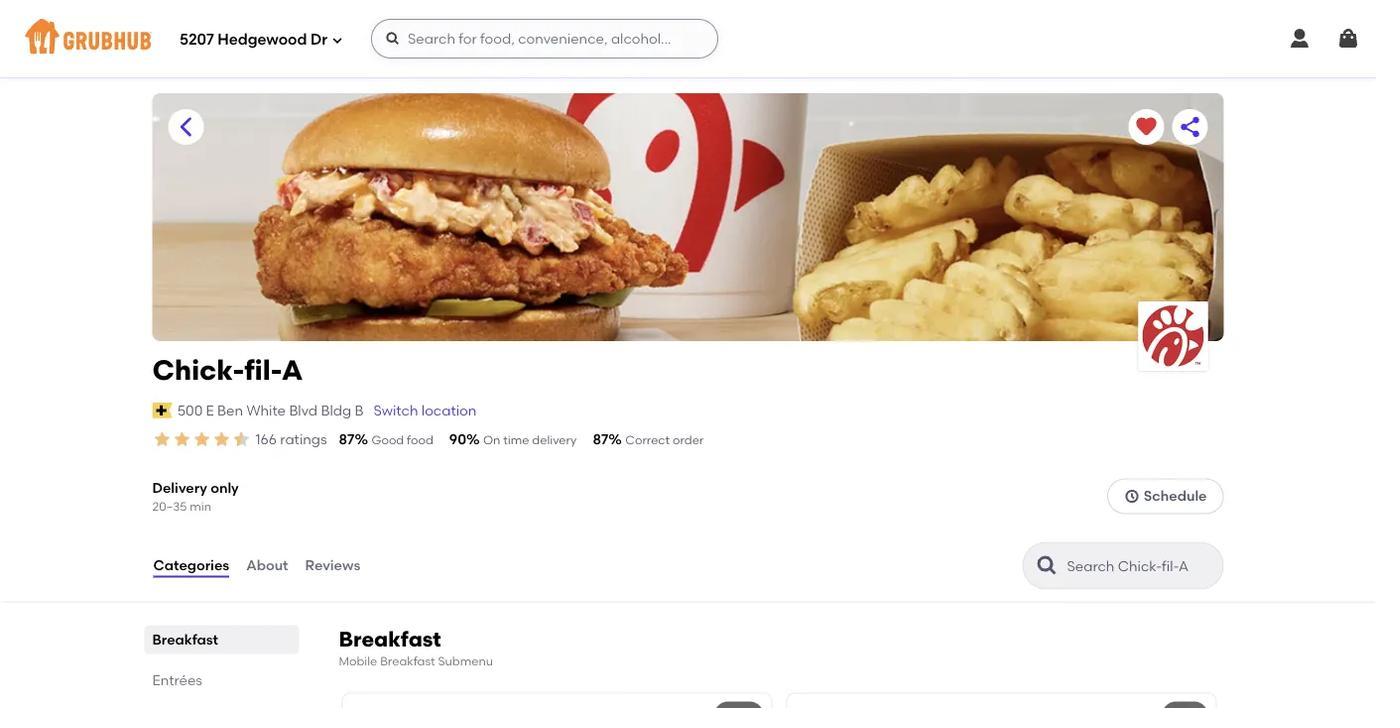 Task type: vqa. For each thing, say whether or not it's contained in the screenshot.
the Search icon
yes



Task type: locate. For each thing, give the bounding box(es) containing it.
breakfast mobile breakfast submenu
[[339, 627, 493, 669]]

a
[[282, 354, 303, 387]]

location
[[422, 402, 477, 419]]

1 87 from the left
[[339, 431, 355, 448]]

breakfast inside the breakfast tab
[[152, 632, 218, 648]]

chick-fil-a
[[152, 354, 303, 387]]

1 horizontal spatial 87
[[593, 431, 609, 448]]

schedule
[[1144, 488, 1207, 505]]

saved restaurant image
[[1135, 115, 1159, 139]]

87 down bldg
[[339, 431, 355, 448]]

87
[[339, 431, 355, 448], [593, 431, 609, 448]]

svg image
[[1288, 27, 1312, 51], [1337, 27, 1361, 51], [385, 31, 401, 47], [332, 34, 343, 46], [1124, 489, 1140, 504]]

chick-fil-a logo image
[[1139, 302, 1208, 371]]

star icon image
[[152, 430, 172, 450], [172, 430, 192, 450], [192, 430, 212, 450], [212, 430, 232, 450], [232, 430, 252, 450], [232, 430, 252, 450]]

0 horizontal spatial 87
[[339, 431, 355, 448]]

white
[[247, 402, 286, 419]]

switch location
[[374, 402, 477, 419]]

breakfast
[[339, 627, 441, 652], [152, 632, 218, 648], [380, 654, 435, 669]]

e
[[206, 402, 214, 419]]

bldg
[[321, 402, 351, 419]]

time
[[503, 433, 529, 448]]

ratings
[[280, 431, 327, 448]]

chick-
[[152, 354, 244, 387]]

90
[[449, 431, 466, 448]]

87 right delivery
[[593, 431, 609, 448]]

hedgewood
[[218, 31, 307, 49]]

500
[[177, 402, 203, 419]]

good food
[[372, 433, 434, 448]]

schedule button
[[1107, 479, 1224, 514]]

subscription pass image
[[152, 403, 172, 419]]

delivery
[[152, 480, 207, 497]]

fil-
[[244, 354, 282, 387]]

breakfast up mobile at the left
[[339, 627, 441, 652]]

breakfast for breakfast mobile breakfast submenu
[[339, 627, 441, 652]]

share icon image
[[1179, 115, 1202, 139]]

order
[[673, 433, 704, 448]]

good
[[372, 433, 404, 448]]

2 87 from the left
[[593, 431, 609, 448]]

dr
[[311, 31, 328, 49]]

Search Chick-fil-A search field
[[1065, 557, 1217, 576]]

spicy chicken biscuit image
[[1067, 694, 1216, 709]]

breakfast up the entrées
[[152, 632, 218, 648]]

500 e ben white blvd bldg b button
[[176, 400, 365, 422]]

categories
[[153, 557, 229, 574]]



Task type: describe. For each thing, give the bounding box(es) containing it.
breakfast right mobile at the left
[[380, 654, 435, 669]]

about
[[246, 557, 288, 574]]

5207 hedgewood dr
[[180, 31, 328, 49]]

only
[[211, 480, 239, 497]]

87 for correct order
[[593, 431, 609, 448]]

main navigation navigation
[[0, 0, 1377, 77]]

20–35
[[152, 499, 187, 514]]

food
[[407, 433, 434, 448]]

svg image inside schedule "button"
[[1124, 489, 1140, 504]]

delivery only 20–35 min
[[152, 480, 239, 514]]

saved restaurant button
[[1129, 109, 1165, 145]]

entrées tab
[[152, 670, 291, 691]]

switch
[[374, 402, 418, 419]]

reviews button
[[304, 530, 362, 602]]

5207
[[180, 31, 214, 49]]

breakfast for breakfast
[[152, 632, 218, 648]]

delivery
[[532, 433, 577, 448]]

caret left icon image
[[174, 115, 198, 139]]

categories button
[[152, 530, 230, 602]]

correct order
[[626, 433, 704, 448]]

on time delivery
[[483, 433, 577, 448]]

chick-fil-a® chicken biscuit image
[[623, 694, 772, 709]]

breakfast tab
[[152, 630, 291, 650]]

500 e ben white blvd bldg b
[[177, 402, 364, 419]]

on
[[483, 433, 501, 448]]

blvd
[[289, 402, 318, 419]]

b
[[355, 402, 364, 419]]

submenu
[[438, 654, 493, 669]]

ben
[[217, 402, 243, 419]]

search icon image
[[1036, 554, 1059, 578]]

min
[[190, 499, 212, 514]]

166
[[256, 431, 277, 448]]

166 ratings
[[256, 431, 327, 448]]

Search for food, convenience, alcohol... search field
[[371, 19, 719, 59]]

87 for good food
[[339, 431, 355, 448]]

about button
[[245, 530, 289, 602]]

entrées
[[152, 672, 202, 689]]

mobile
[[339, 654, 377, 669]]

correct
[[626, 433, 670, 448]]

reviews
[[305, 557, 361, 574]]

switch location button
[[373, 400, 478, 422]]



